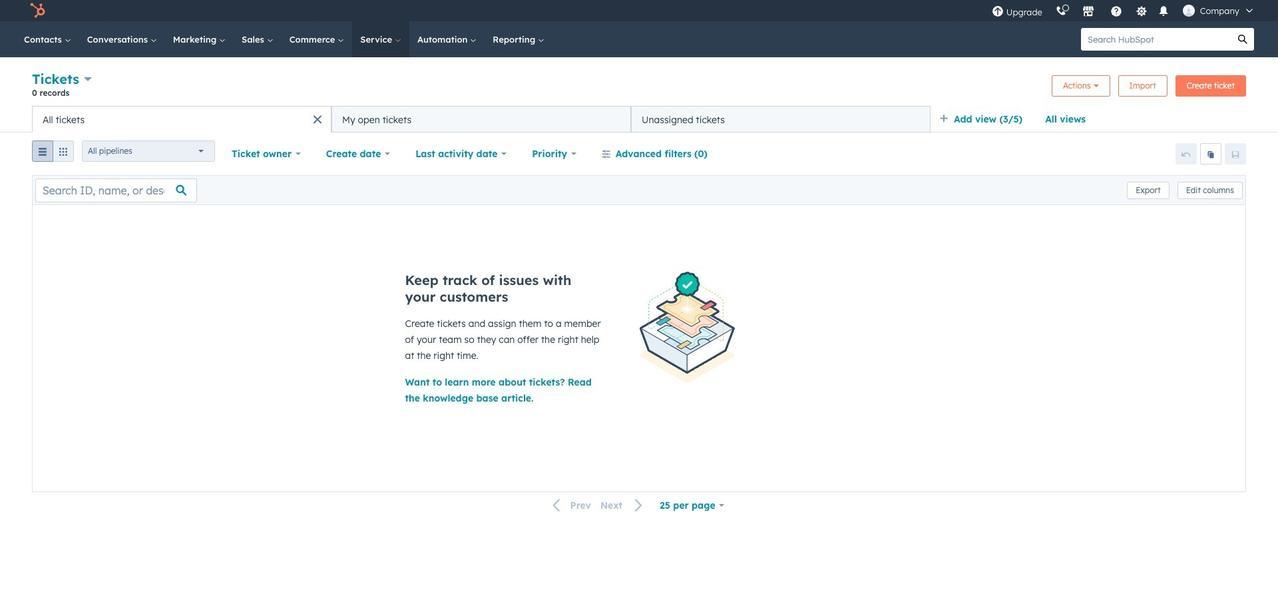 Task type: vqa. For each thing, say whether or not it's contained in the screenshot.
'upgrade' icon
no



Task type: locate. For each thing, give the bounding box(es) containing it.
banner
[[32, 69, 1247, 106]]

jacob simon image
[[1184, 5, 1196, 17]]

menu
[[986, 0, 1263, 21]]

pagination navigation
[[545, 497, 652, 515]]

marketplaces image
[[1083, 6, 1095, 18]]

group
[[32, 141, 74, 167]]

Search HubSpot search field
[[1082, 28, 1232, 51]]



Task type: describe. For each thing, give the bounding box(es) containing it.
Search ID, name, or description search field
[[35, 178, 197, 202]]



